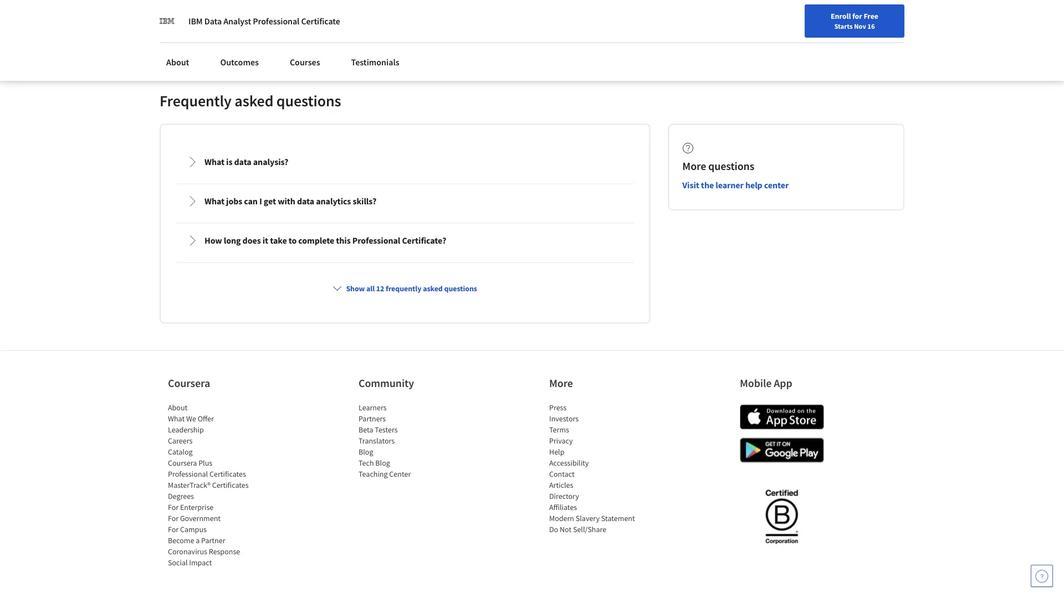 Task type: locate. For each thing, give the bounding box(es) containing it.
what we offer link
[[168, 414, 214, 424]]

coronavirus response link
[[168, 547, 240, 557]]

about inside about link
[[166, 57, 189, 68]]

nov
[[854, 22, 866, 30]]

mastertrack®
[[168, 480, 211, 490]]

professional certificates link
[[168, 469, 246, 479]]

community
[[359, 376, 414, 390]]

certificates
[[210, 469, 246, 479], [212, 480, 249, 490]]

0 horizontal spatial more
[[549, 376, 573, 390]]

2 list from the left
[[359, 402, 453, 480]]

None search field
[[158, 7, 424, 29]]

show
[[346, 283, 365, 293]]

2 horizontal spatial professional
[[352, 235, 400, 246]]

campus
[[180, 525, 207, 535]]

data right 'with'
[[297, 196, 314, 207]]

privacy link
[[549, 436, 573, 446]]

modern
[[549, 514, 574, 523]]

take
[[270, 235, 287, 246]]

for up for campus link
[[168, 514, 179, 523]]

2 coursera from the top
[[168, 458, 197, 468]]

careers
[[168, 436, 193, 446]]

translators
[[359, 436, 395, 446]]

0 vertical spatial about
[[166, 57, 189, 68]]

what is data analysis?
[[205, 157, 288, 168]]

learners link
[[359, 403, 387, 413]]

testers
[[375, 425, 398, 435]]

learner
[[716, 180, 744, 191]]

find
[[757, 13, 771, 23]]

mobile
[[740, 376, 772, 390]]

what left the is
[[205, 157, 225, 168]]

2 vertical spatial professional
[[168, 469, 208, 479]]

for enterprise link
[[168, 502, 214, 512]]

coursera down catalog
[[168, 458, 197, 468]]

0 horizontal spatial blog
[[359, 447, 373, 457]]

data right the is
[[234, 157, 251, 168]]

16
[[868, 22, 875, 30]]

enroll for free starts nov 16
[[831, 11, 879, 30]]

affiliates link
[[549, 502, 577, 512]]

0 vertical spatial certificates
[[210, 469, 246, 479]]

about down ibm image
[[166, 57, 189, 68]]

analytics
[[316, 196, 351, 207]]

to
[[289, 235, 297, 246]]

0 horizontal spatial list
[[168, 402, 262, 568]]

about
[[166, 57, 189, 68], [168, 403, 188, 413]]

how long does it take to complete this professional certificate? button
[[178, 225, 632, 256]]

1 vertical spatial professional
[[352, 235, 400, 246]]

courses
[[290, 57, 320, 68]]

ibm image
[[160, 13, 175, 29]]

mastertrack® certificates link
[[168, 480, 249, 490]]

asked right frequently at the left of page
[[423, 283, 443, 293]]

1 horizontal spatial data
[[297, 196, 314, 207]]

about link down ibm image
[[160, 50, 196, 74]]

jobs
[[226, 196, 242, 207]]

0 vertical spatial coursera
[[168, 376, 210, 390]]

1 horizontal spatial blog
[[375, 458, 390, 468]]

0 vertical spatial about link
[[160, 50, 196, 74]]

coursera up what we offer link
[[168, 376, 210, 390]]

privacy
[[549, 436, 573, 446]]

asked inside dropdown button
[[423, 283, 443, 293]]

more for more questions
[[683, 159, 706, 173]]

press link
[[549, 403, 567, 413]]

blog up the 'tech'
[[359, 447, 373, 457]]

about for about
[[166, 57, 189, 68]]

1 horizontal spatial list
[[359, 402, 453, 480]]

1 horizontal spatial questions
[[444, 283, 477, 293]]

does
[[243, 235, 261, 246]]

help center image
[[1035, 570, 1049, 583]]

1 coursera from the top
[[168, 376, 210, 390]]

professional inside about what we offer leadership careers catalog coursera plus professional certificates mastertrack® certificates degrees for enterprise for government for campus become a partner coronavirus response social impact
[[168, 469, 208, 479]]

professional inside dropdown button
[[352, 235, 400, 246]]

for up become
[[168, 525, 179, 535]]

professional right analyst
[[253, 16, 300, 27]]

1 horizontal spatial more
[[683, 159, 706, 173]]

list containing about
[[168, 402, 262, 568]]

show notifications image
[[915, 14, 928, 27]]

response
[[209, 547, 240, 557]]

list containing learners
[[359, 402, 453, 480]]

certificates up mastertrack® certificates link
[[210, 469, 246, 479]]

enterprise
[[180, 502, 214, 512]]

about inside about what we offer leadership careers catalog coursera plus professional certificates mastertrack® certificates degrees for enterprise for government for campus become a partner coronavirus response social impact
[[168, 403, 188, 413]]

certificates down professional certificates link
[[212, 480, 249, 490]]

for government link
[[168, 514, 221, 523]]

list
[[168, 402, 262, 568], [359, 402, 453, 480], [549, 402, 644, 535]]

visit the learner help center
[[683, 180, 789, 191]]

1 vertical spatial more
[[549, 376, 573, 390]]

social impact link
[[168, 558, 212, 568]]

0 vertical spatial for
[[168, 502, 179, 512]]

outcomes
[[220, 57, 259, 68]]

1 vertical spatial about
[[168, 403, 188, 413]]

partners
[[359, 414, 386, 424]]

social
[[168, 558, 188, 568]]

1 vertical spatial data
[[297, 196, 314, 207]]

english button
[[832, 0, 899, 36]]

directory link
[[549, 491, 579, 501]]

accessibility
[[549, 458, 589, 468]]

blog up teaching center link at the bottom
[[375, 458, 390, 468]]

more up press
[[549, 376, 573, 390]]

1 list from the left
[[168, 402, 262, 568]]

degrees
[[168, 491, 194, 501]]

accessibility link
[[549, 458, 589, 468]]

list for more
[[549, 402, 644, 535]]

this
[[336, 235, 351, 246]]

certificate
[[301, 16, 340, 27]]

testimonials
[[351, 57, 400, 68]]

articles link
[[549, 480, 573, 490]]

1 vertical spatial asked
[[423, 283, 443, 293]]

data
[[204, 16, 222, 27]]

all
[[366, 283, 375, 293]]

data
[[234, 157, 251, 168], [297, 196, 314, 207]]

degrees link
[[168, 491, 194, 501]]

0 vertical spatial data
[[234, 157, 251, 168]]

more
[[683, 159, 706, 173], [549, 376, 573, 390]]

list containing press
[[549, 402, 644, 535]]

show all 12 frequently asked questions button
[[328, 278, 482, 298]]

about link
[[160, 50, 196, 74], [168, 403, 188, 413]]

1 vertical spatial what
[[205, 196, 225, 207]]

what up leadership
[[168, 414, 185, 424]]

1 vertical spatial questions
[[708, 159, 755, 173]]

2 vertical spatial for
[[168, 525, 179, 535]]

0 vertical spatial more
[[683, 159, 706, 173]]

1 vertical spatial for
[[168, 514, 179, 523]]

0 horizontal spatial professional
[[168, 469, 208, 479]]

list for community
[[359, 402, 453, 480]]

teaching
[[359, 469, 388, 479]]

1 vertical spatial about link
[[168, 403, 188, 413]]

0 vertical spatial what
[[205, 157, 225, 168]]

about up what we offer link
[[168, 403, 188, 413]]

professional right this at the top left
[[352, 235, 400, 246]]

3 list from the left
[[549, 402, 644, 535]]

sell/share
[[573, 525, 607, 535]]

0 vertical spatial questions
[[277, 91, 341, 110]]

help
[[745, 180, 763, 191]]

about link up what we offer link
[[168, 403, 188, 413]]

2 horizontal spatial list
[[549, 402, 644, 535]]

frequently
[[160, 91, 232, 110]]

more up visit
[[683, 159, 706, 173]]

plus
[[199, 458, 212, 468]]

3 for from the top
[[168, 525, 179, 535]]

what for what is data analysis?
[[205, 157, 225, 168]]

app
[[774, 376, 792, 390]]

show all 12 frequently asked questions
[[346, 283, 477, 293]]

1 vertical spatial coursera
[[168, 458, 197, 468]]

2 vertical spatial what
[[168, 414, 185, 424]]

2 vertical spatial questions
[[444, 283, 477, 293]]

partner
[[201, 536, 225, 546]]

center
[[389, 469, 411, 479]]

can
[[244, 196, 258, 207]]

collapsed list
[[174, 143, 636, 599]]

asked down outcomes link at the top left of the page
[[235, 91, 273, 110]]

professional up mastertrack®
[[168, 469, 208, 479]]

what left jobs
[[205, 196, 225, 207]]

list for coursera
[[168, 402, 262, 568]]

visit the learner help center link
[[683, 180, 789, 191]]

0 horizontal spatial asked
[[235, 91, 273, 110]]

about link for more
[[168, 403, 188, 413]]

terms
[[549, 425, 569, 435]]

do
[[549, 525, 558, 535]]

1 horizontal spatial professional
[[253, 16, 300, 27]]

1 horizontal spatial asked
[[423, 283, 443, 293]]

for down 'degrees'
[[168, 502, 179, 512]]

0 vertical spatial blog
[[359, 447, 373, 457]]



Task type: describe. For each thing, give the bounding box(es) containing it.
the
[[701, 180, 714, 191]]

mobile app
[[740, 376, 792, 390]]

become a partner link
[[168, 536, 225, 546]]

career
[[805, 13, 826, 23]]

more questions
[[683, 159, 755, 173]]

center
[[764, 180, 789, 191]]

english
[[852, 12, 879, 24]]

2 horizontal spatial questions
[[708, 159, 755, 173]]

frequently asked questions
[[160, 91, 341, 110]]

complete
[[298, 235, 334, 246]]

what inside about what we offer leadership careers catalog coursera plus professional certificates mastertrack® certificates degrees for enterprise for government for campus become a partner coronavirus response social impact
[[168, 414, 185, 424]]

i
[[259, 196, 262, 207]]

catalog
[[168, 447, 193, 457]]

coronavirus
[[168, 547, 207, 557]]

0 vertical spatial asked
[[235, 91, 273, 110]]

download on the app store image
[[740, 405, 824, 430]]

government
[[180, 514, 221, 523]]

beta testers link
[[359, 425, 398, 435]]

terms link
[[549, 425, 569, 435]]

ibm
[[188, 16, 203, 27]]

investors link
[[549, 414, 579, 424]]

do not sell/share link
[[549, 525, 607, 535]]

logo of certified b corporation image
[[759, 484, 805, 550]]

leadership link
[[168, 425, 204, 435]]

analysis?
[[253, 157, 288, 168]]

is
[[226, 157, 232, 168]]

about what we offer leadership careers catalog coursera plus professional certificates mastertrack® certificates degrees for enterprise for government for campus become a partner coronavirus response social impact
[[168, 403, 249, 568]]

0 vertical spatial professional
[[253, 16, 300, 27]]

partners link
[[359, 414, 386, 424]]

investors
[[549, 414, 579, 424]]

a
[[196, 536, 200, 546]]

find your new career link
[[751, 11, 832, 25]]

how long does it take to complete this professional certificate?
[[205, 235, 446, 246]]

what is data analysis? button
[[178, 147, 632, 178]]

certificate?
[[402, 235, 446, 246]]

your
[[772, 13, 787, 23]]

free
[[864, 11, 879, 21]]

contact
[[549, 469, 575, 479]]

ibm data analyst professional certificate
[[188, 16, 340, 27]]

testimonials link
[[345, 50, 406, 74]]

learners partners beta testers translators blog tech blog teaching center
[[359, 403, 411, 479]]

about link for frequently asked questions
[[160, 50, 196, 74]]

questions inside dropdown button
[[444, 283, 477, 293]]

get it on google play image
[[740, 438, 824, 463]]

become
[[168, 536, 194, 546]]

1 vertical spatial blog
[[375, 458, 390, 468]]

articles
[[549, 480, 573, 490]]

frequently
[[386, 283, 422, 293]]

help
[[549, 447, 565, 457]]

1 for from the top
[[168, 502, 179, 512]]

translators link
[[359, 436, 395, 446]]

catalog link
[[168, 447, 193, 457]]

beta
[[359, 425, 373, 435]]

0 horizontal spatial data
[[234, 157, 251, 168]]

modern slavery statement link
[[549, 514, 635, 523]]

help link
[[549, 447, 565, 457]]

what jobs can i get with data analytics skills?
[[205, 196, 377, 207]]

skills?
[[353, 196, 377, 207]]

teaching center link
[[359, 469, 411, 479]]

how
[[205, 235, 222, 246]]

impact
[[189, 558, 212, 568]]

slavery
[[576, 514, 600, 523]]

what for what jobs can i get with data analytics skills?
[[205, 196, 225, 207]]

offer
[[198, 414, 214, 424]]

press investors terms privacy help accessibility contact articles directory affiliates modern slavery statement do not sell/share
[[549, 403, 635, 535]]

starts
[[834, 22, 853, 30]]

learners
[[359, 403, 387, 413]]

tech
[[359, 458, 374, 468]]

1 vertical spatial certificates
[[212, 480, 249, 490]]

contact link
[[549, 469, 575, 479]]

0 horizontal spatial questions
[[277, 91, 341, 110]]

we
[[186, 414, 196, 424]]

leadership
[[168, 425, 204, 435]]

it
[[263, 235, 268, 246]]

what jobs can i get with data analytics skills? button
[[178, 186, 632, 217]]

12
[[376, 283, 384, 293]]

more for more
[[549, 376, 573, 390]]

for
[[853, 11, 862, 21]]

coursera inside about what we offer leadership careers catalog coursera plus professional certificates mastertrack® certificates degrees for enterprise for government for campus become a partner coronavirus response social impact
[[168, 458, 197, 468]]

visit
[[683, 180, 699, 191]]

2 for from the top
[[168, 514, 179, 523]]

outcomes link
[[214, 50, 265, 74]]

coursera plus link
[[168, 458, 212, 468]]

about for about what we offer leadership careers catalog coursera plus professional certificates mastertrack® certificates degrees for enterprise for government for campus become a partner coronavirus response social impact
[[168, 403, 188, 413]]



Task type: vqa. For each thing, say whether or not it's contained in the screenshot.
main content
no



